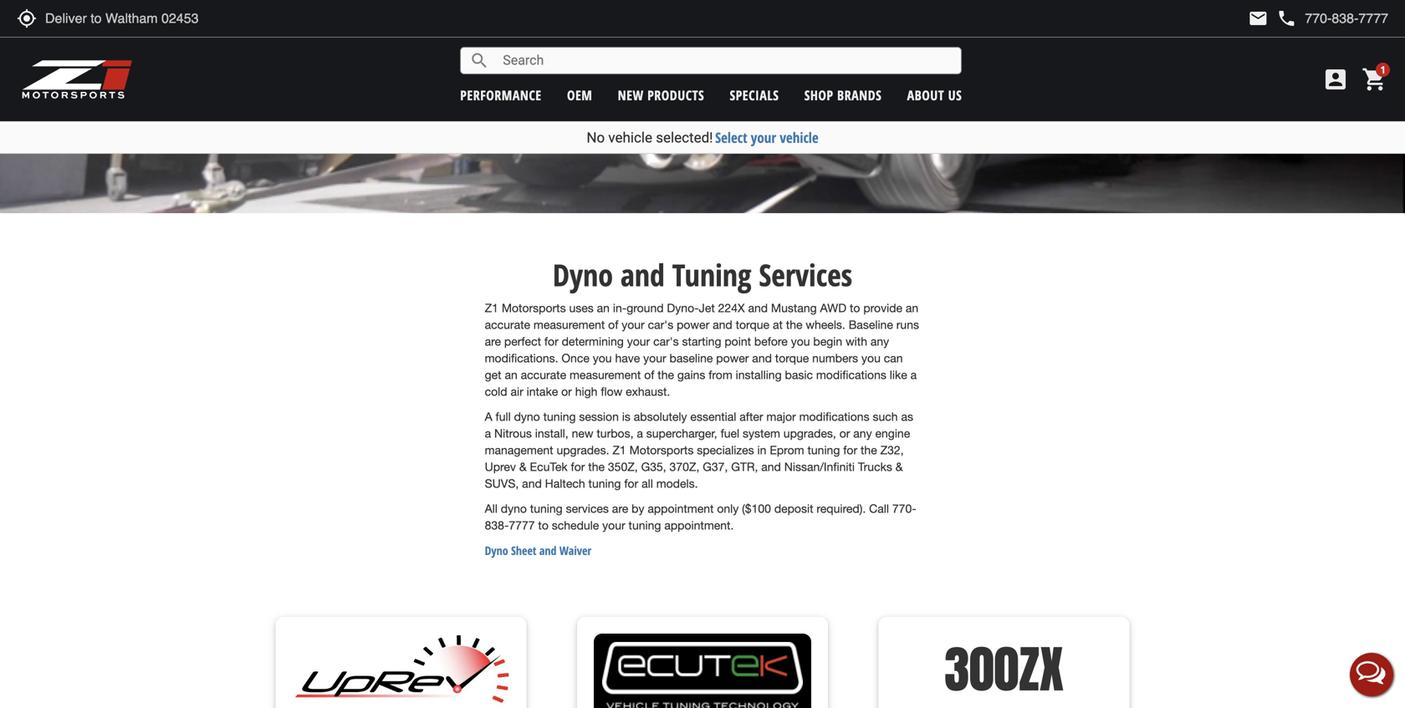 Task type: describe. For each thing, give the bounding box(es) containing it.
from
[[709, 368, 733, 382]]

selected!
[[656, 129, 714, 146]]

specials link
[[730, 86, 779, 104]]

absolutely
[[634, 410, 688, 424]]

upgrades, or
[[784, 427, 851, 441]]

brands
[[838, 86, 882, 104]]

like
[[890, 368, 908, 382]]

shopping_cart
[[1362, 66, 1389, 93]]

to provide
[[850, 301, 903, 315]]

waiver
[[560, 543, 592, 559]]

cold
[[485, 385, 508, 399]]

us
[[949, 86, 963, 104]]

wheels.
[[806, 318, 846, 332]]

a
[[485, 410, 493, 424]]

full
[[496, 410, 511, 424]]

your inside all dyno tuning services are by appointment only ($100 deposit required). call 770- 838-7777 to schedule your tuning appointment.
[[603, 519, 626, 533]]

tuning
[[673, 254, 752, 295]]

numbers
[[813, 351, 859, 365]]

shop brands
[[805, 86, 882, 104]]

0 horizontal spatial an
[[505, 368, 518, 382]]

and up ground
[[621, 254, 665, 295]]

flow
[[601, 385, 623, 399]]

turbos,
[[597, 427, 634, 441]]

modifications inside 'z1 motorsports uses an in-ground dyno-jet 224x and mustang awd to provide an accurate measurement of your car's power and torque at the wheels. baseline runs are perfect for determining your car's starting point before you begin with any modifications. once you have your baseline power and torque numbers you can get an accurate measurement of the gains from installing basic modifications like a cold air intake or high flow exhaust.'
[[817, 368, 887, 382]]

all dyno tuning services are by appointment only ($100 deposit required). call 770- 838-7777 to schedule your tuning appointment.
[[485, 502, 917, 533]]

1 vertical spatial torque
[[776, 351, 810, 365]]

all
[[485, 502, 498, 516]]

services
[[759, 254, 853, 295]]

no
[[587, 129, 605, 146]]

baseline
[[849, 318, 894, 332]]

starting
[[683, 335, 722, 348]]

account_box link
[[1319, 66, 1354, 93]]

350z,
[[608, 460, 638, 474]]

300zx
[[945, 632, 1065, 708]]

about us link
[[908, 86, 963, 104]]

shopping_cart link
[[1358, 66, 1389, 93]]

install,
[[535, 427, 569, 441]]

the right at
[[786, 318, 803, 332]]

can
[[884, 351, 903, 365]]

dyno for dyno and tuning services
[[553, 254, 613, 295]]

for down the upgrades.
[[571, 460, 585, 474]]

any inside 'z1 motorsports uses an in-ground dyno-jet 224x and mustang awd to provide an accurate measurement of your car's power and torque at the wheels. baseline runs are perfect for determining your car's starting point before you begin with any modifications. once you have your baseline power and torque numbers you can get an accurate measurement of the gains from installing basic modifications like a cold air intake or high flow exhaust.'
[[871, 335, 890, 348]]

select your vehicle link
[[716, 128, 819, 147]]

dyno inside all dyno tuning services are by appointment only ($100 deposit required). call 770- 838-7777 to schedule your tuning appointment.
[[501, 502, 527, 516]]

0 vertical spatial new
[[618, 86, 644, 104]]

tuning up 'to'
[[530, 502, 563, 516]]

and down 224x
[[713, 318, 733, 332]]

no vehicle selected! select your vehicle
[[587, 128, 819, 147]]

0 horizontal spatial power
[[677, 318, 710, 332]]

dyno sheet and waiver
[[485, 543, 592, 559]]

runs
[[897, 318, 920, 332]]

awd
[[821, 301, 847, 315]]

the down the upgrades.
[[589, 460, 605, 474]]

uprev
[[485, 460, 516, 474]]

dyno for dyno sheet and waiver
[[485, 543, 509, 559]]

system
[[743, 427, 781, 441]]

1 horizontal spatial a
[[637, 427, 643, 441]]

air
[[511, 385, 524, 399]]

and right sheet
[[540, 543, 557, 559]]

dyno-
[[667, 301, 699, 315]]

new products
[[618, 86, 705, 104]]

schedule
[[552, 519, 599, 533]]

with
[[846, 335, 868, 348]]

and right 224x
[[749, 301, 768, 315]]

installing
[[736, 368, 782, 382]]

2 horizontal spatial you
[[862, 351, 881, 365]]

all
[[642, 477, 653, 491]]

engine
[[876, 427, 911, 441]]

shop
[[805, 86, 834, 104]]

at
[[773, 318, 783, 332]]

770-
[[893, 502, 917, 516]]

determining
[[562, 335, 624, 348]]

phone link
[[1277, 8, 1389, 28]]

z1 inside a full dyno tuning session is absolutely essential after major modifications such as a nitrous install, new turbos, a supercharger, fuel system upgrades, or any engine management upgrades. z1 motorsports specializes in eprom tuning for the z32, uprev & ecutek for the 350z, g35, 370z, g37, gtr, and nissan/infiniti trucks & suvs, and haltech tuning for all models.
[[613, 443, 627, 457]]

1 horizontal spatial an
[[597, 301, 610, 315]]

account_box
[[1323, 66, 1350, 93]]

a inside 'z1 motorsports uses an in-ground dyno-jet 224x and mustang awd to provide an accurate measurement of your car's power and torque at the wheels. baseline runs are perfect for determining your car's starting point before you begin with any modifications. once you have your baseline power and torque numbers you can get an accurate measurement of the gains from installing basic modifications like a cold air intake or high flow exhaust.'
[[911, 368, 917, 382]]

gains
[[678, 368, 706, 382]]

838-
[[485, 519, 509, 533]]

nitrous
[[495, 427, 532, 441]]

session
[[579, 410, 619, 424]]

0 horizontal spatial you
[[593, 351, 612, 365]]

z32,
[[881, 443, 904, 457]]

your right have
[[644, 351, 667, 365]]

products
[[648, 86, 705, 104]]

specials
[[730, 86, 779, 104]]

0 vertical spatial measurement
[[534, 318, 605, 332]]

haltech
[[545, 477, 586, 491]]

or
[[562, 385, 572, 399]]

oem
[[567, 86, 593, 104]]

uses
[[569, 301, 594, 315]]

management
[[485, 443, 554, 457]]

before
[[755, 335, 788, 348]]

for left all at left
[[625, 477, 639, 491]]

tuning down 350z,
[[589, 477, 621, 491]]

370z,
[[670, 460, 700, 474]]

0 vertical spatial of
[[609, 318, 619, 332]]

baseline
[[670, 351, 713, 365]]

for inside 'z1 motorsports uses an in-ground dyno-jet 224x and mustang awd to provide an accurate measurement of your car's power and torque at the wheels. baseline runs are perfect for determining your car's starting point before you begin with any modifications. once you have your baseline power and torque numbers you can get an accurate measurement of the gains from installing basic modifications like a cold air intake or high flow exhaust.'
[[545, 335, 559, 348]]

about us
[[908, 86, 963, 104]]

as
[[902, 410, 914, 424]]

in
[[758, 443, 767, 457]]

perfect
[[505, 335, 541, 348]]

0 vertical spatial accurate
[[485, 318, 531, 332]]

tuning up nissan/infiniti
[[808, 443, 841, 457]]

z1 inside 'z1 motorsports uses an in-ground dyno-jet 224x and mustang awd to provide an accurate measurement of your car's power and torque at the wheels. baseline runs are perfect for determining your car's starting point before you begin with any modifications. once you have your baseline power and torque numbers you can get an accurate measurement of the gains from installing basic modifications like a cold air intake or high flow exhaust.'
[[485, 301, 499, 315]]

search
[[470, 51, 490, 71]]

your right select
[[751, 128, 777, 147]]

by
[[632, 502, 645, 516]]

and down ecutek on the bottom left
[[522, 477, 542, 491]]

the up "exhaust."
[[658, 368, 675, 382]]



Task type: vqa. For each thing, say whether or not it's contained in the screenshot.
the products
yes



Task type: locate. For each thing, give the bounding box(es) containing it.
0 horizontal spatial motorsports
[[502, 301, 566, 315]]

of up "exhaust."
[[645, 368, 655, 382]]

appointment.
[[665, 519, 734, 533]]

about
[[908, 86, 945, 104]]

high
[[576, 385, 598, 399]]

2 horizontal spatial an
[[906, 301, 919, 315]]

an up runs
[[906, 301, 919, 315]]

point
[[725, 335, 752, 348]]

the up trucks
[[861, 443, 878, 457]]

are left the perfect
[[485, 335, 501, 348]]

motorsports
[[502, 301, 566, 315], [630, 443, 694, 457]]

& down 'z32,'
[[896, 460, 904, 474]]

specializes
[[697, 443, 755, 457]]

dyno up 7777
[[501, 502, 527, 516]]

are inside all dyno tuning services are by appointment only ($100 deposit required). call 770- 838-7777 to schedule your tuning appointment.
[[612, 502, 629, 516]]

1 vertical spatial any
[[854, 427, 873, 441]]

accurate up the perfect
[[485, 318, 531, 332]]

g37,
[[703, 460, 728, 474]]

new up the upgrades.
[[572, 427, 594, 441]]

0 horizontal spatial vehicle
[[609, 129, 653, 146]]

deposit
[[775, 502, 814, 516]]

0 horizontal spatial &
[[520, 460, 527, 474]]

1 horizontal spatial you
[[791, 335, 811, 348]]

1 vertical spatial are
[[612, 502, 629, 516]]

2 & from the left
[[896, 460, 904, 474]]

accurate up intake
[[521, 368, 567, 382]]

get
[[485, 368, 502, 382]]

power down point
[[717, 351, 749, 365]]

major
[[767, 410, 796, 424]]

224x
[[719, 301, 745, 315]]

an up air on the bottom left of page
[[505, 368, 518, 382]]

a right turbos,
[[637, 427, 643, 441]]

any down baseline
[[871, 335, 890, 348]]

($100
[[742, 502, 772, 516]]

dyno up nitrous
[[514, 410, 540, 424]]

required).
[[817, 502, 866, 516]]

a
[[911, 368, 917, 382], [485, 427, 491, 441], [637, 427, 643, 441]]

your up have
[[627, 335, 650, 348]]

0 horizontal spatial of
[[609, 318, 619, 332]]

in-
[[613, 301, 627, 315]]

and up "installing"
[[753, 351, 772, 365]]

1 horizontal spatial z1
[[613, 443, 627, 457]]

new inside a full dyno tuning session is absolutely essential after major modifications such as a nitrous install, new turbos, a supercharger, fuel system upgrades, or any engine management upgrades. z1 motorsports specializes in eprom tuning for the z32, uprev & ecutek for the 350z, g35, 370z, g37, gtr, and nissan/infiniti trucks & suvs, and haltech tuning for all models.
[[572, 427, 594, 441]]

0 vertical spatial any
[[871, 335, 890, 348]]

1 vertical spatial dyno
[[501, 502, 527, 516]]

1 vertical spatial car's
[[654, 335, 679, 348]]

& down management
[[520, 460, 527, 474]]

for
[[545, 335, 559, 348], [844, 443, 858, 457], [571, 460, 585, 474], [625, 477, 639, 491]]

0 horizontal spatial new
[[572, 427, 594, 441]]

0 horizontal spatial dyno
[[485, 543, 509, 559]]

1 vertical spatial dyno
[[485, 543, 509, 559]]

power up starting
[[677, 318, 710, 332]]

a down a
[[485, 427, 491, 441]]

0 vertical spatial car's
[[648, 318, 674, 332]]

of down "in-"
[[609, 318, 619, 332]]

the
[[786, 318, 803, 332], [658, 368, 675, 382], [861, 443, 878, 457], [589, 460, 605, 474]]

measurement down uses on the left of the page
[[534, 318, 605, 332]]

modifications
[[817, 368, 887, 382], [800, 410, 870, 424]]

z1 up 350z,
[[613, 443, 627, 457]]

0 horizontal spatial a
[[485, 427, 491, 441]]

begin
[[814, 335, 843, 348]]

any inside a full dyno tuning session is absolutely essential after major modifications such as a nitrous install, new turbos, a supercharger, fuel system upgrades, or any engine management upgrades. z1 motorsports specializes in eprom tuning for the z32, uprev & ecutek for the 350z, g35, 370z, g37, gtr, and nissan/infiniti trucks & suvs, and haltech tuning for all models.
[[854, 427, 873, 441]]

car's down ground
[[648, 318, 674, 332]]

shop brands link
[[805, 86, 882, 104]]

motorsports inside 'z1 motorsports uses an in-ground dyno-jet 224x and mustang awd to provide an accurate measurement of your car's power and torque at the wheels. baseline runs are perfect for determining your car's starting point before you begin with any modifications. once you have your baseline power and torque numbers you can get an accurate measurement of the gains from installing basic modifications like a cold air intake or high flow exhaust.'
[[502, 301, 566, 315]]

ecutek
[[530, 460, 568, 474]]

new
[[618, 86, 644, 104], [572, 427, 594, 441]]

motorsports up the perfect
[[502, 301, 566, 315]]

car's up baseline
[[654, 335, 679, 348]]

services
[[566, 502, 609, 516]]

0 vertical spatial power
[[677, 318, 710, 332]]

are left "by"
[[612, 502, 629, 516]]

1 vertical spatial accurate
[[521, 368, 567, 382]]

phone
[[1277, 8, 1297, 28]]

7777
[[509, 519, 535, 533]]

0 vertical spatial z1
[[485, 301, 499, 315]]

modifications down the numbers
[[817, 368, 887, 382]]

call
[[870, 502, 890, 516]]

for right the perfect
[[545, 335, 559, 348]]

z1 motorsports uses an in-ground dyno-jet 224x and mustang awd to provide an accurate measurement of your car's power and torque at the wheels. baseline runs are perfect for determining your car's starting point before you begin with any modifications. once you have your baseline power and torque numbers you can get an accurate measurement of the gains from installing basic modifications like a cold air intake or high flow exhaust.
[[485, 301, 920, 399]]

once
[[562, 351, 590, 365]]

1 vertical spatial z1
[[613, 443, 627, 457]]

eprom
[[770, 443, 805, 457]]

1 horizontal spatial power
[[717, 351, 749, 365]]

z1 motorsports logo image
[[21, 59, 133, 100]]

modifications up upgrades, or
[[800, 410, 870, 424]]

vehicle down shop on the top of page
[[780, 128, 819, 147]]

torque
[[736, 318, 770, 332], [776, 351, 810, 365]]

and
[[621, 254, 665, 295], [749, 301, 768, 315], [713, 318, 733, 332], [753, 351, 772, 365], [762, 460, 782, 474], [522, 477, 542, 491], [540, 543, 557, 559]]

a right like
[[911, 368, 917, 382]]

0 vertical spatial are
[[485, 335, 501, 348]]

1 horizontal spatial dyno
[[553, 254, 613, 295]]

mail phone
[[1249, 8, 1297, 28]]

your down services at left bottom
[[603, 519, 626, 533]]

vehicle inside no vehicle selected! select your vehicle
[[609, 129, 653, 146]]

0 vertical spatial modifications
[[817, 368, 887, 382]]

1 horizontal spatial of
[[645, 368, 655, 382]]

Search search field
[[490, 48, 962, 74]]

torque up point
[[736, 318, 770, 332]]

1 vertical spatial of
[[645, 368, 655, 382]]

modifications.
[[485, 351, 559, 365]]

fuel
[[721, 427, 740, 441]]

gtr,
[[732, 460, 759, 474]]

ground
[[627, 301, 664, 315]]

0 horizontal spatial are
[[485, 335, 501, 348]]

to
[[538, 519, 549, 533]]

sheet
[[511, 543, 537, 559]]

appointment
[[648, 502, 714, 516]]

0 horizontal spatial z1
[[485, 301, 499, 315]]

mail link
[[1249, 8, 1269, 28]]

exhaust.
[[626, 385, 671, 399]]

intake
[[527, 385, 558, 399]]

your down ground
[[622, 318, 645, 332]]

dyno
[[514, 410, 540, 424], [501, 502, 527, 516]]

a full dyno tuning session is absolutely essential after major modifications such as a nitrous install, new turbos, a supercharger, fuel system upgrades, or any engine management upgrades. z1 motorsports specializes in eprom tuning for the z32, uprev & ecutek for the 350z, g35, 370z, g37, gtr, and nissan/infiniti trucks & suvs, and haltech tuning for all models.
[[485, 410, 914, 491]]

dyno inside a full dyno tuning session is absolutely essential after major modifications such as a nitrous install, new turbos, a supercharger, fuel system upgrades, or any engine management upgrades. z1 motorsports specializes in eprom tuning for the z32, uprev & ecutek for the 350z, g35, 370z, g37, gtr, and nissan/infiniti trucks & suvs, and haltech tuning for all models.
[[514, 410, 540, 424]]

trucks
[[859, 460, 893, 474]]

modifications inside a full dyno tuning session is absolutely essential after major modifications such as a nitrous install, new turbos, a supercharger, fuel system upgrades, or any engine management upgrades. z1 motorsports specializes in eprom tuning for the z32, uprev & ecutek for the 350z, g35, 370z, g37, gtr, and nissan/infiniti trucks & suvs, and haltech tuning for all models.
[[800, 410, 870, 424]]

motorsports up g35,
[[630, 443, 694, 457]]

after
[[740, 410, 764, 424]]

2 horizontal spatial a
[[911, 368, 917, 382]]

mail
[[1249, 8, 1269, 28]]

you down determining at the left top
[[593, 351, 612, 365]]

0 vertical spatial dyno
[[553, 254, 613, 295]]

your
[[751, 128, 777, 147], [622, 318, 645, 332], [627, 335, 650, 348], [644, 351, 667, 365], [603, 519, 626, 533]]

for up nissan/infiniti
[[844, 443, 858, 457]]

tuning down "by"
[[629, 519, 662, 533]]

1 horizontal spatial new
[[618, 86, 644, 104]]

dyno sheet and waiver link
[[485, 543, 592, 559]]

1 vertical spatial new
[[572, 427, 594, 441]]

1 vertical spatial power
[[717, 351, 749, 365]]

any left engine
[[854, 427, 873, 441]]

dyno down 838-
[[485, 543, 509, 559]]

an left "in-"
[[597, 301, 610, 315]]

are inside 'z1 motorsports uses an in-ground dyno-jet 224x and mustang awd to provide an accurate measurement of your car's power and torque at the wheels. baseline runs are perfect for determining your car's starting point before you begin with any modifications. once you have your baseline power and torque numbers you can get an accurate measurement of the gains from installing basic modifications like a cold air intake or high flow exhaust.'
[[485, 335, 501, 348]]

0 vertical spatial dyno
[[514, 410, 540, 424]]

1 vertical spatial measurement
[[570, 368, 641, 382]]

dyno up uses on the left of the page
[[553, 254, 613, 295]]

1 horizontal spatial vehicle
[[780, 128, 819, 147]]

motorsports inside a full dyno tuning session is absolutely essential after major modifications such as a nitrous install, new turbos, a supercharger, fuel system upgrades, or any engine management upgrades. z1 motorsports specializes in eprom tuning for the z32, uprev & ecutek for the 350z, g35, 370z, g37, gtr, and nissan/infiniti trucks & suvs, and haltech tuning for all models.
[[630, 443, 694, 457]]

any
[[871, 335, 890, 348], [854, 427, 873, 441]]

you left begin
[[791, 335, 811, 348]]

have
[[615, 351, 640, 365]]

0 horizontal spatial torque
[[736, 318, 770, 332]]

such
[[873, 410, 898, 424]]

1 & from the left
[[520, 460, 527, 474]]

supercharger,
[[647, 427, 718, 441]]

1 vertical spatial modifications
[[800, 410, 870, 424]]

1 horizontal spatial are
[[612, 502, 629, 516]]

you down with
[[862, 351, 881, 365]]

and down in
[[762, 460, 782, 474]]

suvs,
[[485, 477, 519, 491]]

1 horizontal spatial motorsports
[[630, 443, 694, 457]]

1 horizontal spatial &
[[896, 460, 904, 474]]

1 horizontal spatial torque
[[776, 351, 810, 365]]

measurement up flow
[[570, 368, 641, 382]]

new left products
[[618, 86, 644, 104]]

tuning up install,
[[544, 410, 576, 424]]

0 vertical spatial torque
[[736, 318, 770, 332]]

0 vertical spatial motorsports
[[502, 301, 566, 315]]

of
[[609, 318, 619, 332], [645, 368, 655, 382]]

mustang
[[772, 301, 817, 315]]

z1 up modifications.
[[485, 301, 499, 315]]

essential
[[691, 410, 737, 424]]

dyno
[[553, 254, 613, 295], [485, 543, 509, 559]]

vehicle right the no
[[609, 129, 653, 146]]

1 vertical spatial motorsports
[[630, 443, 694, 457]]

torque up basic
[[776, 351, 810, 365]]



